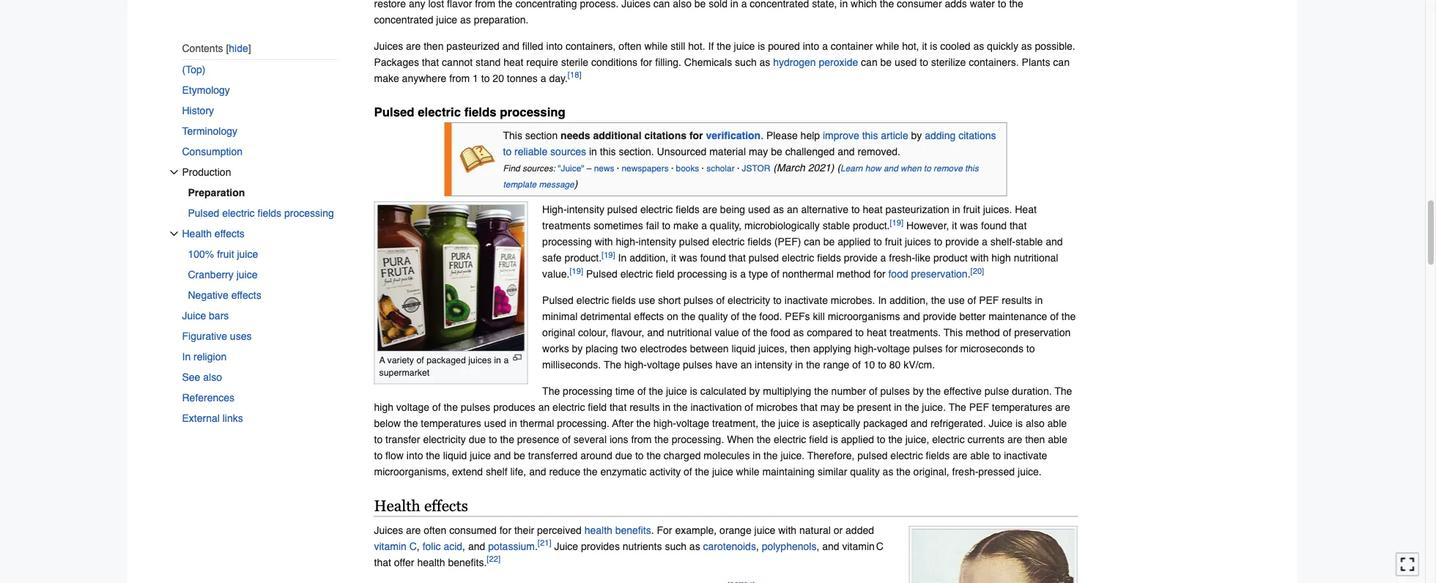 Task type: describe. For each thing, give the bounding box(es) containing it.
shelf-
[[991, 236, 1016, 248]]

fields down 1
[[465, 105, 497, 119]]

cannot
[[442, 56, 473, 68]]

used inside high-intensity pulsed electric fields are being used as an alternative to heat pasteurization in fruit juices. heat treatments sometimes fail to make a quality, microbiologically stable product.
[[749, 204, 771, 215]]

intensity inside high-intensity pulsed electric fields are being used as an alternative to heat pasteurization in fruit juices. heat treatments sometimes fail to make a quality, microbiologically stable product.
[[567, 204, 605, 215]]

fields inside in addition, it was found that pulsed electric fields provide a fresh-like product with high nutritional value.
[[818, 252, 842, 264]]

calculated
[[701, 385, 747, 397]]

carotenoids link
[[703, 541, 757, 553]]

heat inside juices are then pasteurized and filled into containers, often while still hot. if the juice is poured into a container while hot, it is cooled as quickly as possible. packages that cannot stand heat require sterile conditions for filling. chemicals such as
[[504, 56, 524, 68]]

chemicals
[[685, 56, 733, 68]]

often inside juices are often consumed for their perceived health benefits . for example, orange juice with natural or added vitamin c , folic acid , and potassium . [21] juice provides nutrients such as carotenoids , polyphenols
[[424, 525, 447, 536]]

processing inside however, it was found that processing with high-intensity pulsed electric fields (pef) can be applied to fruit juices to provide a shelf-stable and safe product.
[[543, 236, 592, 248]]

found inside in addition, it was found that pulsed electric fields provide a fresh-like product with high nutritional value.
[[701, 252, 726, 264]]

by right article
[[912, 129, 923, 141]]

the right time
[[649, 385, 664, 397]]

the right duration. on the right bottom of the page
[[1055, 385, 1073, 397]]

pulses left produces
[[461, 402, 491, 413]]

the up refrigerated.
[[949, 402, 967, 413]]

juice inside juices are often consumed for their perceived health benefits . for example, orange juice with natural or added vitamin c , folic acid , and potassium . [21] juice provides nutrients such as carotenoids , polyphenols
[[555, 541, 579, 553]]

pefs
[[785, 311, 811, 322]]

in inside high-intensity pulsed electric fields are being used as an alternative to heat pasteurization in fruit juices. heat treatments sometimes fail to make a quality, microbiologically stable product.
[[953, 204, 961, 215]]

pulse
[[985, 385, 1010, 397]]

0 vertical spatial this
[[863, 129, 879, 141]]

then inside the processing time of the juice is calculated by multiplying the number of pulses by the effective pulse duration. the high voltage of the pulses produces an electric field that results in the inactivation of microbes that may be present in the juice. the pef temperatures are below the temperatures used in thermal processing. after the high-voltage treatment, the juice is aseptically packaged and refrigerated. juice is also able to transfer electricity due to the presence of several ions from the processing. when the electric field is applied to the juice, electric currents are then able to flow into the liquid juice and be transferred around due to the charged molecules in the juice. therefore, pulsed electric fields are able to inactivate microorganisms, extend shelf life, and reduce the enzymatic activity of the juice while maintaining similar quality as the original, fresh-pressed juice.
[[1026, 434, 1046, 446]]

electric down juice,
[[891, 450, 924, 462]]

electricity inside pulsed electric fields use short pulses of electricity to inactivate microbes. in addition, the use of pef results in minimal detrimental effects on the quality of the food. pefs kill microorganisms and provide better maintenance of the original colour, flavour, and nutritional value of the food as compared to heat treatments. this method of preservation works by placing two electrodes between liquid juices, then applying high-voltage pulses for microseconds to milliseconds. the high-voltage pulses have an intensity in the range of 10 to 80 kv/cm.
[[728, 295, 771, 306]]

high- down two
[[625, 359, 647, 371]]

results inside the processing time of the juice is calculated by multiplying the number of pulses by the effective pulse duration. the high voltage of the pulses produces an electric field that results in the inactivation of microbes that may be present in the juice. the pef temperatures are below the temperatures used in thermal processing. after the high-voltage treatment, the juice is aseptically packaged and refrigerated. juice is also able to transfer electricity due to the presence of several ions from the processing. when the electric field is applied to the juice, electric currents are then able to flow into the liquid juice and be transferred around due to the charged molecules in the juice. therefore, pulsed electric fields are able to inactivate microorganisms, extend shelf life, and reduce the enzymatic activity of the juice while maintaining similar quality as the original, fresh-pressed juice.
[[630, 402, 660, 413]]

and right life,
[[529, 466, 547, 478]]

pulses down between
[[683, 359, 713, 371]]

1 vertical spatial able
[[1049, 434, 1068, 446]]

the up microorganisms, at the bottom left
[[426, 450, 440, 462]]

high-intensity pulsed electric fields are being used as an alternative to heat pasteurization in fruit juices. heat treatments sometimes fail to make a quality, microbiologically stable product.
[[543, 204, 1037, 232]]

containers.
[[969, 56, 1020, 68]]

2 , from the left
[[463, 541, 466, 553]]

with inside however, it was found that processing with high-intensity pulsed electric fields (pef) can be applied to fruit juices to provide a shelf-stable and safe product.
[[595, 236, 613, 248]]

an inside the processing time of the juice is calculated by multiplying the number of pulses by the effective pulse duration. the high voltage of the pulses produces an electric field that results in the inactivation of microbes that may be present in the juice. the pef temperatures are below the temperatures used in thermal processing. after the high-voltage treatment, the juice is aseptically packaged and refrigerated. juice is also able to transfer electricity due to the presence of several ions from the processing. when the electric field is applied to the juice, electric currents are then able to flow into the liquid juice and be transferred around due to the charged molecules in the juice. therefore, pulsed electric fields are able to inactivate microorganisms, extend shelf life, and reduce the enzymatic activity of the juice while maintaining similar quality as the original, fresh-pressed juice.
[[539, 402, 550, 413]]

perceived
[[537, 525, 582, 536]]

news
[[594, 163, 615, 173]]

the right 'on'
[[682, 311, 696, 322]]

references link
[[182, 388, 338, 408]]

addition, inside in addition, it was found that pulsed electric fields provide a fresh-like product with high nutritional value.
[[630, 252, 669, 264]]

this inside learn how and when to remove this template message
[[966, 163, 979, 173]]

0 horizontal spatial temperatures
[[421, 418, 482, 429]]

an inside high-intensity pulsed electric fields are being used as an alternative to heat pasteurization in fruit juices. heat treatments sometimes fail to make a quality, microbiologically stable product.
[[787, 204, 799, 215]]

are inside high-intensity pulsed electric fields are being used as an alternative to heat pasteurization in fruit juices. heat treatments sometimes fail to make a quality, microbiologically stable product.
[[703, 204, 718, 215]]

1 , from the left
[[417, 541, 420, 553]]

learn how and when to remove this template message
[[503, 163, 979, 189]]

for up unsourced on the left of page
[[690, 129, 703, 141]]

food inside pulsed electric fields use short pulses of electricity to inactivate microbes. in addition, the use of pef results in minimal detrimental effects on the quality of the food. pefs kill microorganisms and provide better maintenance of the original colour, flavour, and nutritional value of the food as compared to heat treatments. this method of preservation works by placing two electrodes between liquid juices, then applying high-voltage pulses for microseconds to milliseconds. the high-voltage pulses have an intensity in the range of 10 to 80 kv/cm.
[[771, 327, 791, 339]]

figurative
[[182, 331, 227, 342]]

detrimental
[[581, 311, 632, 322]]

product. inside however, it was found that processing with high-intensity pulsed electric fields (pef) can be applied to fruit juices to provide a shelf-stable and safe product.
[[565, 252, 602, 264]]

x small image for health effects
[[170, 229, 179, 238]]

juice down "electrodes"
[[666, 385, 688, 397]]

vitamin c link
[[374, 541, 417, 553]]

and inside ", and vitamin c that offer health benefits."
[[823, 541, 840, 553]]

pressed
[[979, 466, 1016, 478]]

high- inside however, it was found that processing with high-intensity pulsed electric fields (pef) can be applied to fruit juices to provide a shelf-stable and safe product.
[[616, 236, 639, 248]]

for inside pulsed electric fields use short pulses of electricity to inactivate microbes. in addition, the use of pef results in minimal detrimental effects on the quality of the food. pefs kill microorganisms and provide better maintenance of the original colour, flavour, and nutritional value of the food as compared to heat treatments. this method of preservation works by placing two electrodes between liquid juices, then applying high-voltage pulses for microseconds to milliseconds. the high-voltage pulses have an intensity in the range of 10 to 80 kv/cm.
[[946, 343, 958, 355]]

2 horizontal spatial while
[[876, 40, 900, 52]]

the down the milliseconds.
[[543, 385, 560, 397]]

also inside the processing time of the juice is calculated by multiplying the number of pulses by the effective pulse duration. the high voltage of the pulses produces an electric field that results in the inactivation of microbes that may be present in the juice. the pef temperatures are below the temperatures used in thermal processing. after the high-voltage treatment, the juice is aseptically packaged and refrigerated. juice is also able to transfer electricity due to the presence of several ions from the processing. when the electric field is applied to the juice, electric currents are then able to flow into the liquid juice and be transferred around due to the charged molecules in the juice. therefore, pulsed electric fields are able to inactivate microorganisms, extend shelf life, and reduce the enzymatic activity of the juice while maintaining similar quality as the original, fresh-pressed juice.
[[1026, 418, 1045, 429]]

of inside a variety of packaged juices in a supermarket
[[417, 355, 424, 365]]

in addition, it was found that pulsed electric fields provide a fresh-like product with high nutritional value.
[[543, 252, 1059, 280]]

container
[[831, 40, 874, 52]]

be down number
[[843, 402, 855, 413]]

folic acid link
[[423, 541, 463, 553]]

newspapers
[[622, 163, 669, 173]]

fruit inside high-intensity pulsed electric fields are being used as an alternative to heat pasteurization in fruit juices. heat treatments sometimes fail to make a quality, microbiologically stable product.
[[964, 204, 981, 215]]

like
[[916, 252, 931, 264]]

intensity inside however, it was found that processing with high-intensity pulsed electric fields (pef) can be applied to fruit juices to provide a shelf-stable and safe product.
[[639, 236, 677, 248]]

in up multiplying
[[796, 359, 804, 371]]

x small image for production
[[170, 168, 179, 177]]

microbes.
[[831, 295, 876, 306]]

pulsed inside high-intensity pulsed electric fields are being used as an alternative to heat pasteurization in fruit juices. heat treatments sometimes fail to make a quality, microbiologically stable product.
[[608, 204, 638, 215]]

high- up 10 at the bottom right
[[855, 343, 878, 355]]

2 · from the left
[[671, 163, 674, 173]]

potassium
[[488, 541, 535, 553]]

section.
[[619, 145, 654, 157]]

is up inactivation
[[690, 385, 698, 397]]

for inside juices are then pasteurized and filled into containers, often while still hot. if the juice is poured into a container while hot, it is cooled as quickly as possible. packages that cannot stand heat require sterile conditions for filling. chemicals such as
[[641, 56, 653, 68]]

microorganisms
[[828, 311, 901, 322]]

is left aseptically
[[803, 418, 810, 429]]

pulsed inside the processing time of the juice is calculated by multiplying the number of pulses by the effective pulse duration. the high voltage of the pulses produces an electric field that results in the inactivation of microbes that may be present in the juice. the pef temperatures are below the temperatures used in thermal processing. after the high-voltage treatment, the juice is aseptically packaged and refrigerated. juice is also able to transfer electricity due to the presence of several ions from the processing. when the electric field is applied to the juice, electric currents are then able to flow into the liquid juice and be transferred around due to the charged molecules in the juice. therefore, pulsed electric fields are able to inactivate microorganisms, extend shelf life, and reduce the enzymatic activity of the juice while maintaining similar quality as the original, fresh-pressed juice.
[[858, 450, 888, 462]]

preservation inside [19] pulsed electric field processing is a type of nonthermal method for food preservation . [20]
[[912, 268, 968, 280]]

and up "electrodes"
[[648, 327, 665, 339]]

pulsed inside in addition, it was found that pulsed electric fields provide a fresh-like product with high nutritional value.
[[749, 252, 779, 264]]

day.
[[549, 72, 568, 84]]

, and vitamin c that offer health benefits.
[[374, 541, 884, 569]]

2 vertical spatial fruit
[[217, 248, 234, 260]]

in up maintenance
[[1035, 295, 1043, 306]]

processing up the section
[[500, 105, 566, 119]]

and inside juices are often consumed for their perceived health benefits . for example, orange juice with natural or added vitamin c , folic acid , and potassium . [21] juice provides nutrients such as carotenoids , polyphenols
[[468, 541, 486, 553]]

sources
[[551, 145, 587, 157]]

juices are then pasteurized and filled into containers, often while still hot. if the juice is poured into a container while hot, it is cooled as quickly as possible. packages that cannot stand heat require sterile conditions for filling. chemicals such as
[[374, 40, 1076, 68]]

contents
[[182, 42, 223, 54]]

as up containers.
[[974, 40, 985, 52]]

electric up maintaining
[[774, 434, 807, 446]]

benefits
[[616, 525, 652, 536]]

the up transfer at the bottom of page
[[404, 418, 418, 429]]

present
[[858, 402, 892, 413]]

or
[[834, 525, 843, 536]]

juice down microbes
[[779, 418, 800, 429]]

on
[[667, 311, 679, 322]]

nonthermal
[[783, 268, 834, 280]]

effects up consumed
[[424, 497, 468, 515]]

and up the shelf
[[494, 450, 511, 462]]

the left effective
[[927, 385, 941, 397]]

pasteurized
[[447, 40, 500, 52]]

it inside juices are then pasteurized and filled into containers, often while still hot. if the juice is poured into a container while hot, it is cooled as quickly as possible. packages that cannot stand heat require sterile conditions for filling. chemicals such as
[[923, 40, 928, 52]]

100% fruit juice link
[[188, 244, 338, 265]]

applied inside however, it was found that processing with high-intensity pulsed electric fields (pef) can be applied to fruit juices to provide a shelf-stable and safe product.
[[838, 236, 871, 248]]

1 horizontal spatial [19]
[[602, 250, 616, 260]]

voltage down "electrodes"
[[647, 359, 680, 371]]

is down duration. on the right bottom of the page
[[1016, 418, 1024, 429]]

however, it was found that processing with high-intensity pulsed electric fields (pef) can be applied to fruit juices to provide a shelf-stable and safe product.
[[543, 220, 1063, 264]]

is left cooled
[[931, 40, 938, 52]]

from inside the processing time of the juice is calculated by multiplying the number of pulses by the effective pulse duration. the high voltage of the pulses produces an electric field that results in the inactivation of microbes that may be present in the juice. the pef temperatures are below the temperatures used in thermal processing. after the high-voltage treatment, the juice is aseptically packaged and refrigerated. juice is also able to transfer electricity due to the presence of several ions from the processing. when the electric field is applied to the juice, electric currents are then able to flow into the liquid juice and be transferred around due to the charged molecules in the juice. therefore, pulsed electric fields are able to inactivate microorganisms, extend shelf life, and reduce the enzymatic activity of the juice while maintaining similar quality as the original, fresh-pressed juice.
[[632, 434, 652, 446]]

peroxide
[[819, 56, 859, 68]]

in left inactivation
[[663, 402, 671, 413]]

with for added
[[779, 525, 797, 536]]

the up maintaining
[[764, 450, 778, 462]]

help
[[801, 129, 820, 141]]

that inside juices are then pasteurized and filled into containers, often while still hot. if the juice is poured into a container while hot, it is cooled as quickly as possible. packages that cannot stand heat require sterile conditions for filling. chemicals such as
[[422, 56, 439, 68]]

2 horizontal spatial juice.
[[1018, 466, 1042, 478]]

stand
[[476, 56, 501, 68]]

1 citations from the left
[[645, 129, 687, 141]]

the down charged
[[695, 466, 710, 478]]

1 vertical spatial pulsed electric fields processing
[[188, 207, 334, 219]]

in right present
[[895, 402, 903, 413]]

juices,
[[759, 343, 788, 355]]

liquid inside the processing time of the juice is calculated by multiplying the number of pulses by the effective pulse duration. the high voltage of the pulses produces an electric field that results in the inactivation of microbes that may be present in the juice. the pef temperatures are below the temperatures used in thermal processing. after the high-voltage treatment, the juice is aseptically packaged and refrigerated. juice is also able to transfer electricity due to the presence of several ions from the processing. when the electric field is applied to the juice, electric currents are then able to flow into the liquid juice and be transferred around due to the charged molecules in the juice. therefore, pulsed electric fields are able to inactivate microorganisms, extend shelf life, and reduce the enzymatic activity of the juice while maintaining similar quality as the original, fresh-pressed juice.
[[443, 450, 467, 462]]

is down aseptically
[[831, 434, 839, 446]]

electric up thermal
[[553, 402, 585, 413]]

for inside [19] pulsed electric field processing is a type of nonthermal method for food preservation . [20]
[[874, 268, 886, 280]]

the down microbes
[[762, 418, 776, 429]]

the right when
[[757, 434, 771, 446]]

colour,
[[579, 327, 609, 339]]

0 horizontal spatial this
[[503, 129, 523, 141]]

the up juice,
[[905, 402, 920, 413]]

stable inside high-intensity pulsed electric fields are being used as an alternative to heat pasteurization in fruit juices. heat treatments sometimes fail to make a quality, microbiologically stable product.
[[823, 220, 850, 232]]

that down multiplying
[[801, 402, 818, 413]]

hide button
[[226, 42, 251, 54]]

1 horizontal spatial juice.
[[923, 402, 947, 413]]

and inside juices are then pasteurized and filled into containers, often while still hot. if the juice is poured into a container while hot, it is cooled as quickly as possible. packages that cannot stand heat require sterile conditions for filling. chemicals such as
[[503, 40, 520, 52]]

"juice" link
[[558, 163, 585, 173]]

the left food.
[[743, 311, 757, 322]]

0 vertical spatial )
[[831, 162, 835, 173]]

1 horizontal spatial temperatures
[[993, 402, 1053, 413]]

such inside juices are often consumed for their perceived health benefits . for example, orange juice with natural or added vitamin c , folic acid , and potassium . [21] juice provides nutrients such as carotenoids , polyphenols
[[665, 541, 687, 553]]

2 vertical spatial [19] link
[[570, 267, 584, 276]]

product
[[934, 252, 968, 264]]

make inside 'can be used to sterilize containers. plants can make anywhere from 1 to 20 tonnes a day.'
[[374, 72, 399, 84]]

news link
[[594, 163, 615, 173]]

0 horizontal spatial juice.
[[781, 450, 805, 462]]

addition, inside pulsed electric fields use short pulses of electricity to inactivate microbes. in addition, the use of pef results in minimal detrimental effects on the quality of the food. pefs kill microorganisms and provide better maintenance of the original colour, flavour, and nutritional value of the food as compared to heat treatments. this method of preservation works by placing two electrodes between liquid juices, then applying high-voltage pulses for microseconds to milliseconds. the high-voltage pulses have an intensity in the range of 10 to 80 kv/cm.
[[890, 295, 929, 306]]

0 horizontal spatial )
[[575, 178, 578, 189]]

and inside in this section. unsourced material may be challenged and removed. find sources: "juice" – news · newspapers · books · scholar · jstor
[[838, 145, 855, 157]]

nutritional inside in addition, it was found that pulsed electric fields provide a fresh-like product with high nutritional value.
[[1014, 252, 1059, 264]]

needs
[[561, 129, 591, 141]]

fields inside however, it was found that processing with high-intensity pulsed electric fields (pef) can be applied to fruit juices to provide a shelf-stable and safe product.
[[748, 236, 772, 248]]

used inside the processing time of the juice is calculated by multiplying the number of pulses by the effective pulse duration. the high voltage of the pulses produces an electric field that results in the inactivation of microbes that may be present in the juice. the pef temperatures are below the temperatures used in thermal processing. after the high-voltage treatment, the juice is aseptically packaged and refrigerated. juice is also able to transfer electricity due to the presence of several ions from the processing. when the electric field is applied to the juice, electric currents are then able to flow into the liquid juice and be transferred around due to the charged molecules in the juice. therefore, pulsed electric fields are able to inactivate microorganisms, extend shelf life, and reduce the enzymatic activity of the juice while maintaining similar quality as the original, fresh-pressed juice.
[[484, 418, 507, 429]]

0 horizontal spatial while
[[645, 40, 668, 52]]

by up microbes
[[750, 385, 761, 397]]

electrodes
[[640, 343, 688, 355]]

treatments.
[[890, 327, 941, 339]]

high- inside the processing time of the juice is calculated by multiplying the number of pulses by the effective pulse duration. the high voltage of the pulses produces an electric field that results in the inactivation of microbes that may be present in the juice. the pef temperatures are below the temperatures used in thermal processing. after the high-voltage treatment, the juice is aseptically packaged and refrigerated. juice is also able to transfer electricity due to the presence of several ions from the processing. when the electric field is applied to the juice, electric currents are then able to flow into the liquid juice and be transferred around due to the charged molecules in the juice. therefore, pulsed electric fields are able to inactivate microorganisms, extend shelf life, and reduce the enzymatic activity of the juice while maintaining similar quality as the original, fresh-pressed juice.
[[654, 418, 677, 429]]

processing inside [19] pulsed electric field processing is a type of nonthermal method for food preservation . [20]
[[678, 268, 727, 280]]

2 horizontal spatial can
[[1054, 56, 1070, 68]]

pulses right short
[[684, 295, 714, 306]]

quickly
[[988, 40, 1019, 52]]

bars
[[209, 310, 229, 322]]

1 horizontal spatial processing.
[[672, 434, 725, 446]]

( for ( march 2021 )
[[774, 162, 777, 173]]

books
[[676, 163, 700, 173]]

1 horizontal spatial health effects
[[374, 497, 468, 515]]

and up juice,
[[911, 418, 928, 429]]

the down the around
[[584, 466, 598, 478]]

pulsed down anywhere
[[374, 105, 415, 119]]

packaged inside the processing time of the juice is calculated by multiplying the number of pulses by the effective pulse duration. the high voltage of the pulses produces an electric field that results in the inactivation of microbes that may be present in the juice. the pef temperatures are below the temperatures used in thermal processing. after the high-voltage treatment, the juice is aseptically packaged and refrigerated. juice is also able to transfer electricity due to the presence of several ions from the processing. when the electric field is applied to the juice, electric currents are then able to flow into the liquid juice and be transferred around due to the charged molecules in the juice. therefore, pulsed electric fields are able to inactivate microorganisms, extend shelf life, and reduce the enzymatic activity of the juice while maintaining similar quality as the original, fresh-pressed juice.
[[864, 418, 908, 429]]

added
[[846, 525, 875, 536]]

juices inside however, it was found that processing with high-intensity pulsed electric fields (pef) can be applied to fruit juices to provide a shelf-stable and safe product.
[[905, 236, 932, 248]]

fields inside high-intensity pulsed electric fields are being used as an alternative to heat pasteurization in fruit juices. heat treatments sometimes fail to make a quality, microbiologically stable product.
[[676, 204, 700, 215]]

aseptically
[[813, 418, 861, 429]]

fresh- inside the processing time of the juice is calculated by multiplying the number of pulses by the effective pulse duration. the high voltage of the pulses produces an electric field that results in the inactivation of microbes that may be present in the juice. the pef temperatures are below the temperatures used in thermal processing. after the high-voltage treatment, the juice is aseptically packaged and refrigerated. juice is also able to transfer electricity due to the presence of several ions from the processing. when the electric field is applied to the juice, electric currents are then able to flow into the liquid juice and be transferred around due to the charged molecules in the juice. therefore, pulsed electric fields are able to inactivate microorganisms, extend shelf life, and reduce the enzymatic activity of the juice while maintaining similar quality as the original, fresh-pressed juice.
[[953, 466, 979, 478]]

that up after at the left bottom of the page
[[610, 402, 627, 413]]

the up "activity"
[[647, 450, 661, 462]]

in inside in this section. unsourced material may be challenged and removed. find sources: "juice" – news · newspapers · books · scholar · jstor
[[589, 145, 597, 157]]

0 horizontal spatial processing.
[[557, 418, 610, 429]]

as up plants
[[1022, 40, 1033, 52]]

please
[[767, 129, 798, 141]]

reliable
[[515, 145, 548, 157]]

, inside ", and vitamin c that offer health benefits."
[[817, 541, 820, 553]]

1 horizontal spatial health
[[374, 497, 421, 515]]

the left juice,
[[889, 434, 903, 446]]

the up charged
[[655, 434, 669, 446]]

intensity inside pulsed electric fields use short pulses of electricity to inactivate microbes. in addition, the use of pef results in minimal detrimental effects on the quality of the food. pefs kill microorganisms and provide better maintenance of the original colour, flavour, and nutritional value of the food as compared to heat treatments. this method of preservation works by placing two electrodes between liquid juices, then applying high-voltage pulses for microseconds to milliseconds. the high-voltage pulses have an intensity in the range of 10 to 80 kv/cm.
[[755, 359, 793, 371]]

and inside learn how and when to remove this template message
[[884, 163, 899, 173]]

is left the poured
[[758, 40, 766, 52]]

etymology link
[[182, 80, 338, 100]]

10
[[864, 359, 876, 371]]

maintenance
[[989, 311, 1048, 322]]

be up life,
[[514, 450, 525, 462]]

verification
[[706, 129, 761, 141]]

3 , from the left
[[757, 541, 759, 553]]

the processing time of the juice is calculated by multiplying the number of pulses by the effective pulse duration. the high voltage of the pulses produces an electric field that results in the inactivation of microbes that may be present in the juice. the pef temperatures are below the temperatures used in thermal processing. after the high-voltage treatment, the juice is aseptically packaged and refrigerated. juice is also able to transfer electricity due to the presence of several ions from the processing. when the electric field is applied to the juice, electric currents are then able to flow into the liquid juice and be transferred around due to the charged molecules in the juice. therefore, pulsed electric fields are able to inactivate microorganisms, extend shelf life, and reduce the enzymatic activity of the juice while maintaining similar quality as the original, fresh-pressed juice.
[[374, 385, 1073, 478]]

1 horizontal spatial can
[[862, 56, 878, 68]]

1 vertical spatial due
[[616, 450, 633, 462]]

the left range
[[807, 359, 821, 371]]

juice inside 100% fruit juice link
[[237, 248, 258, 260]]

orange
[[720, 525, 752, 536]]

a inside [19] pulsed electric field processing is a type of nonthermal method for food preservation . [20]
[[741, 268, 746, 280]]

fields down preparation link
[[258, 207, 282, 219]]

juice bars link
[[182, 306, 338, 326]]

consumption link
[[182, 141, 338, 162]]

safe
[[543, 252, 562, 264]]

juices are often consumed for their perceived health benefits . for example, orange juice with natural or added vitamin c , folic acid , and potassium . [21] juice provides nutrients such as carotenoids , polyphenols
[[374, 525, 875, 553]]

the left number
[[815, 385, 829, 397]]

fields inside pulsed electric fields use short pulses of electricity to inactivate microbes. in addition, the use of pef results in minimal detrimental effects on the quality of the food. pefs kill microorganisms and provide better maintenance of the original colour, flavour, and nutritional value of the food as compared to heat treatments. this method of preservation works by placing two electrodes between liquid juices, then applying high-voltage pulses for microseconds to milliseconds. the high-voltage pulses have an intensity in the range of 10 to 80 kv/cm.
[[612, 295, 636, 306]]

1 use from the left
[[639, 295, 656, 306]]

acid
[[444, 541, 463, 553]]

the right after at the left bottom of the page
[[637, 418, 651, 429]]

sterile
[[561, 56, 589, 68]]

the down food.
[[754, 327, 768, 339]]

the down a variety of packaged juices in a supermarket
[[444, 402, 458, 413]]

as inside pulsed electric fields use short pulses of electricity to inactivate microbes. in addition, the use of pef results in minimal detrimental effects on the quality of the food. pefs kill microorganisms and provide better maintenance of the original colour, flavour, and nutritional value of the food as compared to heat treatments. this method of preservation works by placing two electrodes between liquid juices, then applying high-voltage pulses for microseconds to milliseconds. the high-voltage pulses have an intensity in the range of 10 to 80 kv/cm.
[[794, 327, 805, 339]]

pulses down 80 at bottom right
[[881, 385, 911, 397]]

electric inside pulsed electric fields processing link
[[222, 207, 255, 219]]

and up treatments.
[[904, 311, 921, 322]]

in down produces
[[509, 418, 517, 429]]

references
[[182, 392, 235, 404]]

food.
[[760, 311, 783, 322]]

the down food preservation link
[[932, 295, 946, 306]]

the left original,
[[897, 466, 911, 478]]

pulses up kv/cm.
[[913, 343, 943, 355]]

the left presence
[[500, 434, 515, 446]]

verification link
[[706, 129, 761, 141]]

0 vertical spatial [19]
[[890, 218, 904, 227]]

3 · from the left
[[702, 163, 704, 173]]

pulsed down preparation
[[188, 207, 219, 219]]

electric inside high-intensity pulsed electric fields are being used as an alternative to heat pasteurization in fruit juices. heat treatments sometimes fail to make a quality, microbiologically stable product.
[[641, 204, 673, 215]]

into inside the processing time of the juice is calculated by multiplying the number of pulses by the effective pulse duration. the high voltage of the pulses produces an electric field that results in the inactivation of microbes that may be present in the juice. the pef temperatures are below the temperatures used in thermal processing. after the high-voltage treatment, the juice is aseptically packaged and refrigerated. juice is also able to transfer electricity due to the presence of several ions from the processing. when the electric field is applied to the juice, electric currents are then able to flow into the liquid juice and be transferred around due to the charged molecules in the juice. therefore, pulsed electric fields are able to inactivate microorganisms, extend shelf life, and reduce the enzymatic activity of the juice while maintaining similar quality as the original, fresh-pressed juice.
[[407, 450, 423, 462]]

transferred
[[528, 450, 578, 462]]

[21] link
[[538, 539, 552, 548]]

better
[[960, 311, 986, 322]]

product. inside high-intensity pulsed electric fields are being used as an alternative to heat pasteurization in fruit juices. heat treatments sometimes fail to make a quality, microbiologically stable product.
[[853, 220, 890, 232]]

juice up extend
[[470, 450, 491, 462]]

with for value.
[[971, 252, 989, 264]]

in down when
[[753, 450, 761, 462]]

applying
[[814, 343, 852, 355]]

the left inactivation
[[674, 402, 688, 413]]

electric down anywhere
[[418, 105, 461, 119]]

improve this article link
[[823, 129, 909, 141]]

2 horizontal spatial into
[[803, 40, 820, 52]]

20
[[493, 72, 504, 84]]

that inside ", and vitamin c that offer health benefits."
[[374, 557, 391, 569]]

electric inside in addition, it was found that pulsed electric fields provide a fresh-like product with high nutritional value.
[[782, 252, 815, 264]]

in for religion
[[182, 351, 191, 363]]

kill
[[813, 311, 825, 322]]

1 horizontal spatial pulsed electric fields processing
[[374, 105, 566, 119]]

short
[[658, 295, 681, 306]]

juice inside juice bars 'link'
[[182, 310, 206, 322]]

1 horizontal spatial into
[[547, 40, 563, 52]]

this inside in this section. unsourced material may be challenged and removed. find sources: "juice" – news · newspapers · books · scholar · jstor
[[600, 145, 616, 157]]

voltage down inactivation
[[677, 418, 710, 429]]

effects inside pulsed electric fields use short pulses of electricity to inactivate microbes. in addition, the use of pef results in minimal detrimental effects on the quality of the food. pefs kill microorganisms and provide better maintenance of the original colour, flavour, and nutritional value of the food as compared to heat treatments. this method of preservation works by placing two electrodes between liquid juices, then applying high-voltage pulses for microseconds to milliseconds. the high-voltage pulses have an intensity in the range of 10 to 80 kv/cm.
[[634, 311, 664, 322]]

by down kv/cm.
[[913, 385, 924, 397]]

etymology
[[182, 84, 230, 96]]

pulsed electric fields processing link
[[188, 203, 338, 223]]



Task type: vqa. For each thing, say whether or not it's contained in the screenshot.
provides
yes



Task type: locate. For each thing, give the bounding box(es) containing it.
as inside high-intensity pulsed electric fields are being used as an alternative to heat pasteurization in fruit juices. heat treatments sometimes fail to make a quality, microbiologically stable product.
[[774, 204, 785, 215]]

0 horizontal spatial such
[[665, 541, 687, 553]]

juice inside "cranberry juice" link
[[237, 269, 258, 281]]

produces
[[494, 402, 536, 413]]

juice down perceived
[[555, 541, 579, 553]]

links
[[223, 413, 243, 424]]

negative
[[188, 289, 229, 301]]

compared
[[807, 327, 853, 339]]

citations right 'adding'
[[959, 129, 997, 141]]

negative effects link
[[188, 285, 338, 306]]

electric down fail
[[621, 268, 653, 280]]

for up microbes. on the right bottom
[[874, 268, 886, 280]]

used right being
[[749, 204, 771, 215]]

are inside juices are often consumed for their perceived health benefits . for example, orange juice with natural or added vitamin c , folic acid , and potassium . [21] juice provides nutrients such as carotenoids , polyphenols
[[406, 525, 421, 536]]

use left short
[[639, 295, 656, 306]]

0 vertical spatial also
[[203, 372, 222, 383]]

0 vertical spatial health
[[585, 525, 613, 536]]

sources:
[[523, 163, 556, 173]]

hot,
[[903, 40, 920, 52]]

fields inside the processing time of the juice is calculated by multiplying the number of pulses by the effective pulse duration. the high voltage of the pulses produces an electric field that results in the inactivation of microbes that may be present in the juice. the pef temperatures are below the temperatures used in thermal processing. after the high-voltage treatment, the juice is aseptically packaged and refrigerated. juice is also able to transfer electricity due to the presence of several ions from the processing. when the electric field is applied to the juice, electric currents are then able to flow into the liquid juice and be transferred around due to the charged molecules in the juice. therefore, pulsed electric fields are able to inactivate microorganisms, extend shelf life, and reduce the enzymatic activity of the juice while maintaining similar quality as the original, fresh-pressed juice.
[[926, 450, 950, 462]]

from right ions
[[632, 434, 652, 446]]

inactivate up pressed
[[1005, 450, 1048, 462]]

from inside 'can be used to sterilize containers. plants can make anywhere from 1 to 20 tonnes a day.'
[[450, 72, 470, 84]]

was inside in addition, it was found that pulsed electric fields provide a fresh-like product with high nutritional value.
[[680, 252, 698, 264]]

1 vertical spatial juices
[[469, 355, 492, 365]]

food inside [19] pulsed electric field processing is a type of nonthermal method for food preservation . [20]
[[889, 268, 909, 280]]

1 horizontal spatial liquid
[[732, 343, 756, 355]]

high inside in addition, it was found that pulsed electric fields provide a fresh-like product with high nutritional value.
[[992, 252, 1012, 264]]

1 vertical spatial method
[[966, 327, 1001, 339]]

life,
[[511, 466, 527, 478]]

field inside [19] pulsed electric field processing is a type of nonthermal method for food preservation . [20]
[[656, 268, 675, 280]]

method up microbes. on the right bottom
[[837, 268, 871, 280]]

an inside pulsed electric fields use short pulses of electricity to inactivate microbes. in addition, the use of pef results in minimal detrimental effects on the quality of the food. pefs kill microorganisms and provide better maintenance of the original colour, flavour, and nutritional value of the food as compared to heat treatments. this method of preservation works by placing two electrodes between liquid juices, then applying high-voltage pulses for microseconds to milliseconds. the high-voltage pulses have an intensity in the range of 10 to 80 kv/cm.
[[741, 359, 752, 371]]

electricity up extend
[[423, 434, 466, 446]]

fullscreen image
[[1401, 557, 1416, 572]]

nutritional down shelf-
[[1014, 252, 1059, 264]]

heat inside pulsed electric fields use short pulses of electricity to inactivate microbes. in addition, the use of pef results in minimal detrimental effects on the quality of the food. pefs kill microorganisms and provide better maintenance of the original colour, flavour, and nutritional value of the food as compared to heat treatments. this method of preservation works by placing two electrodes between liquid juices, then applying high-voltage pulses for microseconds to milliseconds. the high-voltage pulses have an intensity in the range of 10 to 80 kv/cm.
[[867, 327, 887, 339]]

1 vertical spatial packaged
[[864, 418, 908, 429]]

in
[[589, 145, 597, 157], [953, 204, 961, 215], [1035, 295, 1043, 306], [494, 355, 501, 365], [796, 359, 804, 371], [663, 402, 671, 413], [895, 402, 903, 413], [509, 418, 517, 429], [753, 450, 761, 462]]

voltage up 80 at bottom right
[[878, 343, 911, 355]]

be inside in this section. unsourced material may be challenged and removed. find sources: "juice" – news · newspapers · books · scholar · jstor
[[771, 145, 783, 157]]

was inside however, it was found that processing with high-intensity pulsed electric fields (pef) can be applied to fruit juices to provide a shelf-stable and safe product.
[[961, 220, 979, 232]]

supermarket
[[379, 367, 430, 378]]

0 horizontal spatial field
[[588, 402, 607, 413]]

0 horizontal spatial food
[[771, 327, 791, 339]]

that inside however, it was found that processing with high-intensity pulsed electric fields (pef) can be applied to fruit juices to provide a shelf-stable and safe product.
[[1010, 220, 1027, 232]]

results up maintenance
[[1002, 295, 1033, 306]]

[20] link
[[971, 267, 985, 276]]

1 horizontal spatial field
[[656, 268, 675, 280]]

0 horizontal spatial citations
[[645, 129, 687, 141]]

method up microseconds
[[966, 327, 1001, 339]]

) down '"juice"' link
[[575, 178, 578, 189]]

external links link
[[182, 408, 338, 429]]

electric down refrigerated.
[[933, 434, 965, 446]]

0 horizontal spatial juices
[[469, 355, 492, 365]]

1 vertical spatial health effects
[[374, 497, 468, 515]]

0 horizontal spatial electricity
[[423, 434, 466, 446]]

product.
[[853, 220, 890, 232], [565, 252, 602, 264]]

unsourced
[[657, 145, 707, 157]]

fresh- up food preservation link
[[889, 252, 916, 264]]

0 vertical spatial with
[[595, 236, 613, 248]]

in inside pulsed electric fields use short pulses of electricity to inactivate microbes. in addition, the use of pef results in minimal detrimental effects on the quality of the food. pefs kill microorganisms and provide better maintenance of the original colour, flavour, and nutritional value of the food as compared to heat treatments. this method of preservation works by placing two electrodes between liquid juices, then applying high-voltage pulses for microseconds to milliseconds. the high-voltage pulses have an intensity in the range of 10 to 80 kv/cm.
[[879, 295, 887, 306]]

as inside juices are often consumed for their perceived health benefits . for example, orange juice with natural or added vitamin c , folic acid , and potassium . [21] juice provides nutrients such as carotenoids , polyphenols
[[690, 541, 701, 553]]

history
[[182, 105, 214, 116]]

material
[[710, 145, 746, 157]]

such inside juices are then pasteurized and filled into containers, often while still hot. if the juice is poured into a container while hot, it is cooled as quickly as possible. packages that cannot stand heat require sterile conditions for filling. chemicals such as
[[735, 56, 757, 68]]

with inside juices are often consumed for their perceived health benefits . for example, orange juice with natural or added vitamin c , folic acid , and potassium . [21] juice provides nutrients such as carotenoids , polyphenols
[[779, 525, 797, 536]]

by inside pulsed electric fields use short pulses of electricity to inactivate microbes. in addition, the use of pef results in minimal detrimental effects on the quality of the food. pefs kill microorganisms and provide better maintenance of the original colour, flavour, and nutritional value of the food as compared to heat treatments. this method of preservation works by placing two electrodes between liquid juices, then applying high-voltage pulses for microseconds to milliseconds. the high-voltage pulses have an intensity in the range of 10 to 80 kv/cm.
[[572, 343, 583, 355]]

fruit
[[964, 204, 981, 215], [885, 236, 903, 248], [217, 248, 234, 260]]

1 horizontal spatial juice
[[555, 541, 579, 553]]

1 vertical spatial intensity
[[639, 236, 677, 248]]

that inside in addition, it was found that pulsed electric fields provide a fresh-like product with high nutritional value.
[[729, 252, 746, 264]]

and down consumed
[[468, 541, 486, 553]]

juice. up maintaining
[[781, 450, 805, 462]]

1 vertical spatial quality
[[851, 466, 880, 478]]

juice inside the processing time of the juice is calculated by multiplying the number of pulses by the effective pulse duration. the high voltage of the pulses produces an electric field that results in the inactivation of microbes that may be present in the juice. the pef temperatures are below the temperatures used in thermal processing. after the high-voltage treatment, the juice is aseptically packaged and refrigerated. juice is also able to transfer electricity due to the presence of several ions from the processing. when the electric field is applied to the juice, electric currents are then able to flow into the liquid juice and be transferred around due to the charged molecules in the juice. therefore, pulsed electric fields are able to inactivate microorganisms, extend shelf life, and reduce the enzymatic activity of the juice while maintaining similar quality as the original, fresh-pressed juice.
[[989, 418, 1013, 429]]

2 vertical spatial it
[[672, 252, 677, 264]]

0 horizontal spatial juice
[[182, 310, 206, 322]]

0 horizontal spatial inactivate
[[785, 295, 828, 306]]

1 vertical spatial fruit
[[885, 236, 903, 248]]

a inside 'can be used to sterilize containers. plants can make anywhere from 1 to 20 tonnes a day.'
[[541, 72, 547, 84]]

0 horizontal spatial high
[[374, 402, 394, 413]]

as down the poured
[[760, 56, 771, 68]]

number
[[832, 385, 867, 397]]

juices.
[[984, 204, 1013, 215]]

heat inside high-intensity pulsed electric fields are being used as an alternative to heat pasteurization in fruit juices. heat treatments sometimes fail to make a quality, microbiologically stable product.
[[863, 204, 883, 215]]

0 vertical spatial [19] link
[[890, 218, 904, 227]]

1 horizontal spatial intensity
[[639, 236, 677, 248]]

a
[[379, 355, 385, 365]]

1 vertical spatial an
[[741, 359, 752, 371]]

it inside in addition, it was found that pulsed electric fields provide a fresh-like product with high nutritional value.
[[672, 252, 677, 264]]

2 horizontal spatial [19] link
[[890, 218, 904, 227]]

use
[[639, 295, 656, 306], [949, 295, 965, 306]]

1 vertical spatial juices
[[374, 525, 403, 536]]

ions
[[610, 434, 629, 446]]

cranberry juice link
[[188, 265, 338, 285]]

fields
[[465, 105, 497, 119], [676, 204, 700, 215], [258, 207, 282, 219], [748, 236, 772, 248], [818, 252, 842, 264], [612, 295, 636, 306], [926, 450, 950, 462]]

health effects down microorganisms, at the bottom left
[[374, 497, 468, 515]]

[19] link
[[890, 218, 904, 227], [602, 250, 616, 260], [570, 267, 584, 276]]

[19] down "treatments"
[[570, 267, 584, 276]]

1 ( from the left
[[774, 162, 777, 173]]

if
[[709, 40, 714, 52]]

pulsed up detrimental
[[587, 268, 618, 280]]

for left microseconds
[[946, 343, 958, 355]]

1 horizontal spatial high
[[992, 252, 1012, 264]]

flow
[[386, 450, 404, 462]]

inactivate inside the processing time of the juice is calculated by multiplying the number of pulses by the effective pulse duration. the high voltage of the pulses produces an electric field that results in the inactivation of microbes that may be present in the juice. the pef temperatures are below the temperatures used in thermal processing. after the high-voltage treatment, the juice is aseptically packaged and refrigerated. juice is also able to transfer electricity due to the presence of several ions from the processing. when the electric field is applied to the juice, electric currents are then able to flow into the liquid juice and be transferred around due to the charged molecules in the juice. therefore, pulsed electric fields are able to inactivate microorganisms, extend shelf life, and reduce the enzymatic activity of the juice while maintaining similar quality as the original, fresh-pressed juice.
[[1005, 450, 1048, 462]]

0 vertical spatial health effects
[[182, 228, 245, 240]]

into up require
[[547, 40, 563, 52]]

below
[[374, 418, 401, 429]]

1 · from the left
[[617, 163, 620, 173]]

0 horizontal spatial was
[[680, 252, 698, 264]]

0 vertical spatial electricity
[[728, 295, 771, 306]]

pulsed up sometimes
[[608, 204, 638, 215]]

0 horizontal spatial from
[[450, 72, 470, 84]]

as inside the processing time of the juice is calculated by multiplying the number of pulses by the effective pulse duration. the high voltage of the pulses produces an electric field that results in the inactivation of microbes that may be present in the juice. the pef temperatures are below the temperatures used in thermal processing. after the high-voltage treatment, the juice is aseptically packaged and refrigerated. juice is also able to transfer electricity due to the presence of several ions from the processing. when the electric field is applied to the juice, electric currents are then able to flow into the liquid juice and be transferred around due to the charged molecules in the juice. therefore, pulsed electric fields are able to inactivate microorganisms, extend shelf life, and reduce the enzymatic activity of the juice while maintaining similar quality as the original, fresh-pressed juice.
[[883, 466, 894, 478]]

anywhere
[[402, 72, 447, 84]]

results inside pulsed electric fields use short pulses of electricity to inactivate microbes. in addition, the use of pef results in minimal detrimental effects on the quality of the food. pefs kill microorganisms and provide better maintenance of the original colour, flavour, and nutritional value of the food as compared to heat treatments. this method of preservation works by placing two electrodes between liquid juices, then applying high-voltage pulses for microseconds to milliseconds. the high-voltage pulses have an intensity in the range of 10 to 80 kv/cm.
[[1002, 295, 1033, 306]]

it right hot,
[[923, 40, 928, 52]]

this
[[503, 129, 523, 141], [944, 327, 964, 339]]

heat
[[504, 56, 524, 68], [863, 204, 883, 215], [867, 327, 887, 339]]

pef inside the processing time of the juice is calculated by multiplying the number of pulses by the effective pulse duration. the high voltage of the pulses produces an electric field that results in the inactivation of microbes that may be present in the juice. the pef temperatures are below the temperatures used in thermal processing. after the high-voltage treatment, the juice is aseptically packaged and refrigerated. juice is also able to transfer electricity due to the presence of several ions from the processing. when the electric field is applied to the juice, electric currents are then able to flow into the liquid juice and be transferred around due to the charged molecules in the juice. therefore, pulsed electric fields are able to inactivate microorganisms, extend shelf life, and reduce the enzymatic activity of the juice while maintaining similar quality as the original, fresh-pressed juice.
[[970, 402, 990, 413]]

0 vertical spatial able
[[1048, 418, 1067, 429]]

2 vertical spatial with
[[779, 525, 797, 536]]

while left hot,
[[876, 40, 900, 52]]

provide inside however, it was found that processing with high-intensity pulsed electric fields (pef) can be applied to fruit juices to provide a shelf-stable and safe product.
[[946, 236, 980, 248]]

1 horizontal spatial found
[[982, 220, 1007, 232]]

learn
[[841, 163, 863, 173]]

method inside [19] pulsed electric field processing is a type of nonthermal method for food preservation . [20]
[[837, 268, 871, 280]]

processing.
[[557, 418, 610, 429], [672, 434, 725, 446]]

applied down aseptically
[[842, 434, 875, 446]]

2 juices from the top
[[374, 525, 403, 536]]

the inside pulsed electric fields use short pulses of electricity to inactivate microbes. in addition, the use of pef results in minimal detrimental effects on the quality of the food. pefs kill microorganisms and provide better maintenance of the original colour, flavour, and nutritional value of the food as compared to heat treatments. this method of preservation works by placing two electrodes between liquid juices, then applying high-voltage pulses for microseconds to milliseconds. the high-voltage pulses have an intensity in the range of 10 to 80 kv/cm.
[[604, 359, 622, 371]]

health down microorganisms, at the bottom left
[[374, 497, 421, 515]]

preservation
[[912, 268, 968, 280], [1015, 327, 1071, 339]]

electric
[[418, 105, 461, 119], [641, 204, 673, 215], [222, 207, 255, 219], [713, 236, 745, 248], [782, 252, 815, 264], [621, 268, 653, 280], [577, 295, 609, 306], [553, 402, 585, 413], [774, 434, 807, 446], [933, 434, 965, 446], [891, 450, 924, 462]]

1 juices from the top
[[374, 40, 403, 52]]

used inside 'can be used to sterilize containers. plants can make anywhere from 1 to 20 tonnes a day.'
[[895, 56, 917, 68]]

this up the reliable
[[503, 129, 523, 141]]

that down heat
[[1010, 220, 1027, 232]]

terminology
[[182, 125, 238, 137]]

contents hide
[[182, 42, 248, 54]]

0 vertical spatial such
[[735, 56, 757, 68]]

potassium link
[[488, 541, 535, 553]]

0 vertical spatial was
[[961, 220, 979, 232]]

used down produces
[[484, 418, 507, 429]]

[21]
[[538, 539, 552, 548]]

provide up microbes. on the right bottom
[[844, 252, 878, 264]]

while down molecules
[[737, 466, 760, 478]]

refrigerated.
[[931, 418, 986, 429]]

1 horizontal spatial quality
[[851, 466, 880, 478]]

liquid inside pulsed electric fields use short pulses of electricity to inactivate microbes. in addition, the use of pef results in minimal detrimental effects on the quality of the food. pefs kill microorganisms and provide better maintenance of the original colour, flavour, and nutritional value of the food as compared to heat treatments. this method of preservation works by placing two electrodes between liquid juices, then applying high-voltage pulses for microseconds to milliseconds. the high-voltage pulses have an intensity in the range of 10 to 80 kv/cm.
[[732, 343, 756, 355]]

and right how
[[884, 163, 899, 173]]

be right peroxide
[[881, 56, 892, 68]]

1 vertical spatial [19] link
[[602, 250, 616, 260]]

quality inside pulsed electric fields use short pulses of electricity to inactivate microbes. in addition, the use of pef results in minimal detrimental effects on the quality of the food. pefs kill microorganisms and provide better maintenance of the original colour, flavour, and nutritional value of the food as compared to heat treatments. this method of preservation works by placing two electrodes between liquid juices, then applying high-voltage pulses for microseconds to milliseconds. the high-voltage pulses have an intensity in the range of 10 to 80 kv/cm.
[[699, 311, 728, 322]]

fruit left juices.
[[964, 204, 981, 215]]

inactivate
[[785, 295, 828, 306], [1005, 450, 1048, 462]]

field up 'therefore,'
[[810, 434, 828, 446]]

1 horizontal spatial juices
[[905, 236, 932, 248]]

effects up 100% fruit juice
[[215, 228, 245, 240]]

with inside in addition, it was found that pulsed electric fields provide a fresh-like product with high nutritional value.
[[971, 252, 989, 264]]

make down 'packages'
[[374, 72, 399, 84]]

can down container
[[862, 56, 878, 68]]

1 horizontal spatial citations
[[959, 129, 997, 141]]

reduce
[[549, 466, 581, 478]]

milliseconds.
[[543, 359, 601, 371]]

intensity down fail
[[639, 236, 677, 248]]

0 vertical spatial fruit
[[964, 204, 981, 215]]

then inside juices are then pasteurized and filled into containers, often while still hot. if the juice is poured into a container while hot, it is cooled as quickly as possible. packages that cannot stand heat require sterile conditions for filling. chemicals such as
[[424, 40, 444, 52]]

make
[[374, 72, 399, 84], [674, 220, 699, 232]]

1 horizontal spatial in
[[618, 252, 627, 264]]

2 use from the left
[[949, 295, 965, 306]]

it inside however, it was found that processing with high-intensity pulsed electric fields (pef) can be applied to fruit juices to provide a shelf-stable and safe product.
[[953, 220, 958, 232]]

effects inside "link"
[[215, 228, 245, 240]]

the down 'placing'
[[604, 359, 622, 371]]

juices for juices are often consumed for their perceived health benefits . for example, orange juice with natural or added vitamin c , folic acid , and potassium . [21] juice provides nutrients such as carotenoids , polyphenols
[[374, 525, 403, 536]]

1 horizontal spatial packaged
[[864, 418, 908, 429]]

0 vertical spatial an
[[787, 204, 799, 215]]

while up filling.
[[645, 40, 668, 52]]

product. down pasteurization
[[853, 220, 890, 232]]

juice inside juices are often consumed for their perceived health benefits . for example, orange juice with natural or added vitamin c , folic acid , and potassium . [21] juice provides nutrients such as carotenoids , polyphenols
[[755, 525, 776, 536]]

an right the have
[[741, 359, 752, 371]]

citations up unsourced on the left of page
[[645, 129, 687, 141]]

2 horizontal spatial an
[[787, 204, 799, 215]]

[19] inside [19] pulsed electric field processing is a type of nonthermal method for food preservation . [20]
[[570, 267, 584, 276]]

0 vertical spatial juices
[[905, 236, 932, 248]]

when
[[901, 163, 922, 173]]

high- up charged
[[654, 418, 677, 429]]

presence
[[517, 434, 560, 446]]

benefits.
[[448, 557, 487, 569]]

pulsed electric fields processing down 1
[[374, 105, 566, 119]]

voltage up the below at the bottom
[[397, 402, 430, 413]]

2 ( from the left
[[835, 162, 841, 173]]

1 vertical spatial used
[[749, 204, 771, 215]]

processing down the milliseconds.
[[563, 385, 613, 397]]

0 horizontal spatial into
[[407, 450, 423, 462]]

2 citations from the left
[[959, 129, 997, 141]]

processing down "treatments"
[[543, 236, 592, 248]]

able
[[1048, 418, 1067, 429], [1049, 434, 1068, 446], [971, 450, 990, 462]]

0 vertical spatial juice.
[[923, 402, 947, 413]]

100% fruit juice
[[188, 248, 258, 260]]

0 horizontal spatial use
[[639, 295, 656, 306]]

terminology link
[[182, 121, 338, 141]]

0 vertical spatial juice
[[182, 310, 206, 322]]

often inside juices are then pasteurized and filled into containers, often while still hot. if the juice is poured into a container while hot, it is cooled as quickly as possible. packages that cannot stand heat require sterile conditions for filling. chemicals such as
[[619, 40, 642, 52]]

1 vertical spatial food
[[771, 327, 791, 339]]

1 horizontal spatial make
[[674, 220, 699, 232]]

this up removed.
[[863, 129, 879, 141]]

juices inside a variety of packaged juices in a supermarket
[[469, 355, 492, 365]]

0 vertical spatial applied
[[838, 236, 871, 248]]

see
[[182, 372, 200, 383]]

transfer
[[386, 434, 420, 446]]

please help improve this article by
[[764, 129, 925, 141]]

this up 'news'
[[600, 145, 616, 157]]

0 vertical spatial found
[[982, 220, 1007, 232]]

1 horizontal spatial inactivate
[[1005, 450, 1048, 462]]

pulsed inside pulsed electric fields use short pulses of electricity to inactivate microbes. in addition, the use of pef results in minimal detrimental effects on the quality of the food. pefs kill microorganisms and provide better maintenance of the original colour, flavour, and nutritional value of the food as compared to heat treatments. this method of preservation works by placing two electrodes between liquid juices, then applying high-voltage pulses for microseconds to milliseconds. the high-voltage pulses have an intensity in the range of 10 to 80 kv/cm.
[[543, 295, 574, 306]]

health effects up 100% fruit juice
[[182, 228, 245, 240]]

0 vertical spatial juices
[[374, 40, 403, 52]]

sterilize
[[932, 56, 967, 68]]

in this section. unsourced material may be challenged and removed. find sources: "juice" – news · newspapers · books · scholar · jstor
[[503, 145, 901, 173]]

0 horizontal spatial preservation
[[912, 268, 968, 280]]

2 vertical spatial able
[[971, 450, 990, 462]]

0 horizontal spatial also
[[203, 372, 222, 383]]

inactivate inside pulsed electric fields use short pulses of electricity to inactivate microbes. in addition, the use of pef results in minimal detrimental effects on the quality of the food. pefs kill microorganisms and provide better maintenance of the original colour, flavour, and nutritional value of the food as compared to heat treatments. this method of preservation works by placing two electrodes between liquid juices, then applying high-voltage pulses for microseconds to milliseconds. the high-voltage pulses have an intensity in the range of 10 to 80 kv/cm.
[[785, 295, 828, 306]]

1 vertical spatial was
[[680, 252, 698, 264]]

( for (
[[835, 162, 841, 173]]

) left "learn"
[[831, 162, 835, 173]]

2 vertical spatial an
[[539, 402, 550, 413]]

0 vertical spatial temperatures
[[993, 402, 1053, 413]]

1 horizontal spatial [19] link
[[602, 250, 616, 260]]

addition, down food preservation link
[[890, 295, 929, 306]]

make right fail
[[674, 220, 699, 232]]

2 horizontal spatial used
[[895, 56, 917, 68]]

0 vertical spatial stable
[[823, 220, 850, 232]]

used down hot,
[[895, 56, 917, 68]]

may up aseptically
[[821, 402, 840, 413]]

are inside juices are then pasteurized and filled into containers, often while still hot. if the juice is poured into a container while hot, it is cooled as quickly as possible. packages that cannot stand heat require sterile conditions for filling. chemicals such as
[[406, 40, 421, 52]]

article
[[881, 129, 909, 141]]

intensity down juices,
[[755, 359, 793, 371]]

heat up tonnes
[[504, 56, 524, 68]]

provide inside pulsed electric fields use short pulses of electricity to inactivate microbes. in addition, the use of pef results in minimal detrimental effects on the quality of the food. pefs kill microorganisms and provide better maintenance of the original colour, flavour, and nutritional value of the food as compared to heat treatments. this method of preservation works by placing two electrodes between liquid juices, then applying high-voltage pulses for microseconds to milliseconds. the high-voltage pulses have an intensity in the range of 10 to 80 kv/cm.
[[923, 311, 957, 322]]

1 horizontal spatial it
[[923, 40, 928, 52]]

this inside pulsed electric fields use short pulses of electricity to inactivate microbes. in addition, the use of pef results in minimal detrimental effects on the quality of the food. pefs kill microorganisms and provide better maintenance of the original colour, flavour, and nutritional value of the food as compared to heat treatments. this method of preservation works by placing two electrodes between liquid juices, then applying high-voltage pulses for microseconds to milliseconds. the high-voltage pulses have an intensity in the range of 10 to 80 kv/cm.
[[944, 327, 964, 339]]

provide up product in the right of the page
[[946, 236, 980, 248]]

inactivate up pefs
[[785, 295, 828, 306]]

juice.
[[923, 402, 947, 413], [781, 450, 805, 462], [1018, 466, 1042, 478]]

the inside juices are then pasteurized and filled into containers, often while still hot. if the juice is poured into a container while hot, it is cooled as quickly as possible. packages that cannot stand heat require sterile conditions for filling. chemicals such as
[[717, 40, 731, 52]]

original
[[543, 327, 576, 339]]

x small image
[[170, 168, 179, 177], [170, 229, 179, 238]]

1 x small image from the top
[[170, 168, 179, 177]]

. inside [19] pulsed electric field processing is a type of nonthermal method for food preservation . [20]
[[968, 268, 971, 280]]

pasteurization
[[886, 204, 950, 215]]

stable down heat
[[1016, 236, 1044, 248]]

method inside pulsed electric fields use short pulses of electricity to inactivate microbes. in addition, the use of pef results in minimal detrimental effects on the quality of the food. pefs kill microorganisms and provide better maintenance of the original colour, flavour, and nutritional value of the food as compared to heat treatments. this method of preservation works by placing two electrodes between liquid juices, then applying high-voltage pulses for microseconds to milliseconds. the high-voltage pulses have an intensity in the range of 10 to 80 kv/cm.
[[966, 327, 1001, 339]]

1 horizontal spatial product.
[[853, 220, 890, 232]]

1 vertical spatial [19]
[[602, 250, 616, 260]]

offer
[[394, 557, 415, 569]]

often up folic
[[424, 525, 447, 536]]

can inside however, it was found that processing with high-intensity pulsed electric fields (pef) can be applied to fruit juices to provide a shelf-stable and safe product.
[[804, 236, 821, 248]]

provide inside in addition, it was found that pulsed electric fields provide a fresh-like product with high nutritional value.
[[844, 252, 878, 264]]

citations inside "adding citations to reliable sources"
[[959, 129, 997, 141]]

1 vertical spatial such
[[665, 541, 687, 553]]

for
[[657, 525, 673, 536]]

also down duration. on the right bottom of the page
[[1026, 418, 1045, 429]]

in inside in addition, it was found that pulsed electric fields provide a fresh-like product with high nutritional value.
[[618, 252, 627, 264]]

consumption
[[182, 146, 243, 158]]

0 vertical spatial fresh-
[[889, 252, 916, 264]]

juice down health effects "link"
[[237, 248, 258, 260]]

2 vertical spatial field
[[810, 434, 828, 446]]

is inside [19] pulsed electric field processing is a type of nonthermal method for food preservation . [20]
[[730, 268, 738, 280]]

the right maintenance
[[1062, 311, 1076, 322]]

when
[[727, 434, 754, 446]]

stable inside however, it was found that processing with high-intensity pulsed electric fields (pef) can be applied to fruit juices to provide a shelf-stable and safe product.
[[1016, 236, 1044, 248]]

high inside the processing time of the juice is calculated by multiplying the number of pulses by the effective pulse duration. the high voltage of the pulses produces an electric field that results in the inactivation of microbes that may be present in the juice. the pef temperatures are below the temperatures used in thermal processing. after the high-voltage treatment, the juice is aseptically packaged and refrigerated. juice is also able to transfer electricity due to the presence of several ions from the processing. when the electric field is applied to the juice, electric currents are then able to flow into the liquid juice and be transferred around due to the charged molecules in the juice. therefore, pulsed electric fields are able to inactivate microorganisms, extend shelf life, and reduce the enzymatic activity of the juice while maintaining similar quality as the original, fresh-pressed juice.
[[374, 402, 394, 413]]

be inside however, it was found that processing with high-intensity pulsed electric fields (pef) can be applied to fruit juices to provide a shelf-stable and safe product.
[[824, 236, 835, 248]]

electricity inside the processing time of the juice is calculated by multiplying the number of pulses by the effective pulse duration. the high voltage of the pulses produces an electric field that results in the inactivation of microbes that may be present in the juice. the pef temperatures are below the temperatures used in thermal processing. after the high-voltage treatment, the juice is aseptically packaged and refrigerated. juice is also able to transfer electricity due to the presence of several ions from the processing. when the electric field is applied to the juice, electric currents are then able to flow into the liquid juice and be transferred around due to the charged molecules in the juice. therefore, pulsed electric fields are able to inactivate microorganisms, extend shelf life, and reduce the enzymatic activity of the juice while maintaining similar quality as the original, fresh-pressed juice.
[[423, 434, 466, 446]]

1 vertical spatial may
[[821, 402, 840, 413]]

can be used to sterilize containers. plants can make anywhere from 1 to 20 tonnes a day.
[[374, 56, 1070, 84]]

1 horizontal spatial from
[[632, 434, 652, 446]]

juice up the currents
[[989, 418, 1013, 429]]

polyphenols link
[[762, 541, 817, 553]]

[19] link down sometimes
[[602, 250, 616, 260]]

0 horizontal spatial often
[[424, 525, 447, 536]]

1 vertical spatial field
[[588, 402, 607, 413]]

extend
[[452, 466, 483, 478]]

may inside in this section. unsourced material may be challenged and removed. find sources: "juice" – news · newspapers · books · scholar · jstor
[[749, 145, 769, 157]]

0 horizontal spatial due
[[469, 434, 486, 446]]

adding citations to reliable sources link
[[503, 129, 997, 157]]

effects up juice bars 'link'
[[231, 289, 261, 301]]

to inside "adding citations to reliable sources"
[[503, 145, 512, 157]]

liquid
[[732, 343, 756, 355], [443, 450, 467, 462]]

0 vertical spatial make
[[374, 72, 399, 84]]

their
[[515, 525, 535, 536]]

production link
[[182, 162, 338, 182]]

sometimes
[[594, 220, 644, 232]]

0 horizontal spatial health
[[182, 228, 212, 240]]

then inside pulsed electric fields use short pulses of electricity to inactivate microbes. in addition, the use of pef results in minimal detrimental effects on the quality of the food. pefs kill microorganisms and provide better maintenance of the original colour, flavour, and nutritional value of the food as compared to heat treatments. this method of preservation works by placing two electrodes between liquid juices, then applying high-voltage pulses for microseconds to milliseconds. the high-voltage pulses have an intensity in the range of 10 to 80 kv/cm.
[[791, 343, 811, 355]]

·
[[617, 163, 620, 173], [671, 163, 674, 173], [702, 163, 704, 173], [737, 163, 740, 173]]

juice up the polyphenols on the right bottom
[[755, 525, 776, 536]]

2 x small image from the top
[[170, 229, 179, 238]]

1 horizontal spatial preservation
[[1015, 327, 1071, 339]]

with up [20]
[[971, 252, 989, 264]]

still
[[671, 40, 686, 52]]

2 horizontal spatial in
[[879, 295, 887, 306]]

a inside high-intensity pulsed electric fields are being used as an alternative to heat pasteurization in fruit juices. heat treatments sometimes fail to make a quality, microbiologically stable product.
[[702, 220, 707, 232]]

,
[[417, 541, 420, 553], [463, 541, 466, 553], [757, 541, 759, 553], [817, 541, 820, 553]]

was
[[961, 220, 979, 232], [680, 252, 698, 264]]

1 vertical spatial also
[[1026, 418, 1045, 429]]

1 vertical spatial heat
[[863, 204, 883, 215]]

be inside 'can be used to sterilize containers. plants can make anywhere from 1 to 20 tonnes a day.'
[[881, 56, 892, 68]]

0 vertical spatial due
[[469, 434, 486, 446]]

high- down sometimes
[[616, 236, 639, 248]]

4 , from the left
[[817, 541, 820, 553]]

0 horizontal spatial fruit
[[217, 248, 234, 260]]

into up hydrogen peroxide
[[803, 40, 820, 52]]

0 horizontal spatial in
[[182, 351, 191, 363]]

fresh- inside in addition, it was found that pulsed electric fields provide a fresh-like product with high nutritional value.
[[889, 252, 916, 264]]

around
[[581, 450, 613, 462]]

in inside a variety of packaged juices in a supermarket
[[494, 355, 501, 365]]

(top)
[[182, 64, 206, 75]]

fail
[[646, 220, 660, 232]]

2 horizontal spatial field
[[810, 434, 828, 446]]

in for addition,
[[618, 252, 627, 264]]

0 vertical spatial from
[[450, 72, 470, 84]]

processing inside the processing time of the juice is calculated by multiplying the number of pulses by the effective pulse duration. the high voltage of the pulses produces an electric field that results in the inactivation of microbes that may be present in the juice. the pef temperatures are below the temperatures used in thermal processing. after the high-voltage treatment, the juice is aseptically packaged and refrigerated. juice is also able to transfer electricity due to the presence of several ions from the processing. when the electric field is applied to the juice, electric currents are then able to flow into the liquid juice and be transferred around due to the charged molecules in the juice. therefore, pulsed electric fields are able to inactivate microorganisms, extend shelf life, and reduce the enzymatic activity of the juice while maintaining similar quality as the original, fresh-pressed juice.
[[563, 385, 613, 397]]

fresh-
[[889, 252, 916, 264], [953, 466, 979, 478]]

then
[[424, 40, 444, 52], [791, 343, 811, 355], [1026, 434, 1046, 446]]

juices for juices are then pasteurized and filled into containers, often while still hot. if the juice is poured into a container while hot, it is cooled as quickly as possible. packages that cannot stand heat require sterile conditions for filling. chemicals such as
[[374, 40, 403, 52]]

2 vertical spatial juice
[[555, 541, 579, 553]]

field up the several
[[588, 402, 607, 413]]

molecules
[[704, 450, 750, 462]]

history link
[[182, 100, 338, 121]]

juices inside juices are then pasteurized and filled into containers, often while still hot. if the juice is poured into a container while hot, it is cooled as quickly as possible. packages that cannot stand heat require sterile conditions for filling. chemicals such as
[[374, 40, 403, 52]]

1 horizontal spatial while
[[737, 466, 760, 478]]

4 · from the left
[[737, 163, 740, 173]]

to inside learn how and when to remove this template message
[[924, 163, 932, 173]]

cooled
[[941, 40, 971, 52]]

a inside however, it was found that processing with high-intensity pulsed electric fields (pef) can be applied to fruit juices to provide a shelf-stable and safe product.
[[982, 236, 988, 248]]

this right remove in the right of the page
[[966, 163, 979, 173]]

works
[[543, 343, 569, 355]]

health effects link
[[182, 223, 338, 244]]

can
[[862, 56, 878, 68], [1054, 56, 1070, 68], [804, 236, 821, 248]]

juice down molecules
[[713, 466, 734, 478]]

packaged inside a variety of packaged juices in a supermarket
[[427, 355, 466, 365]]



